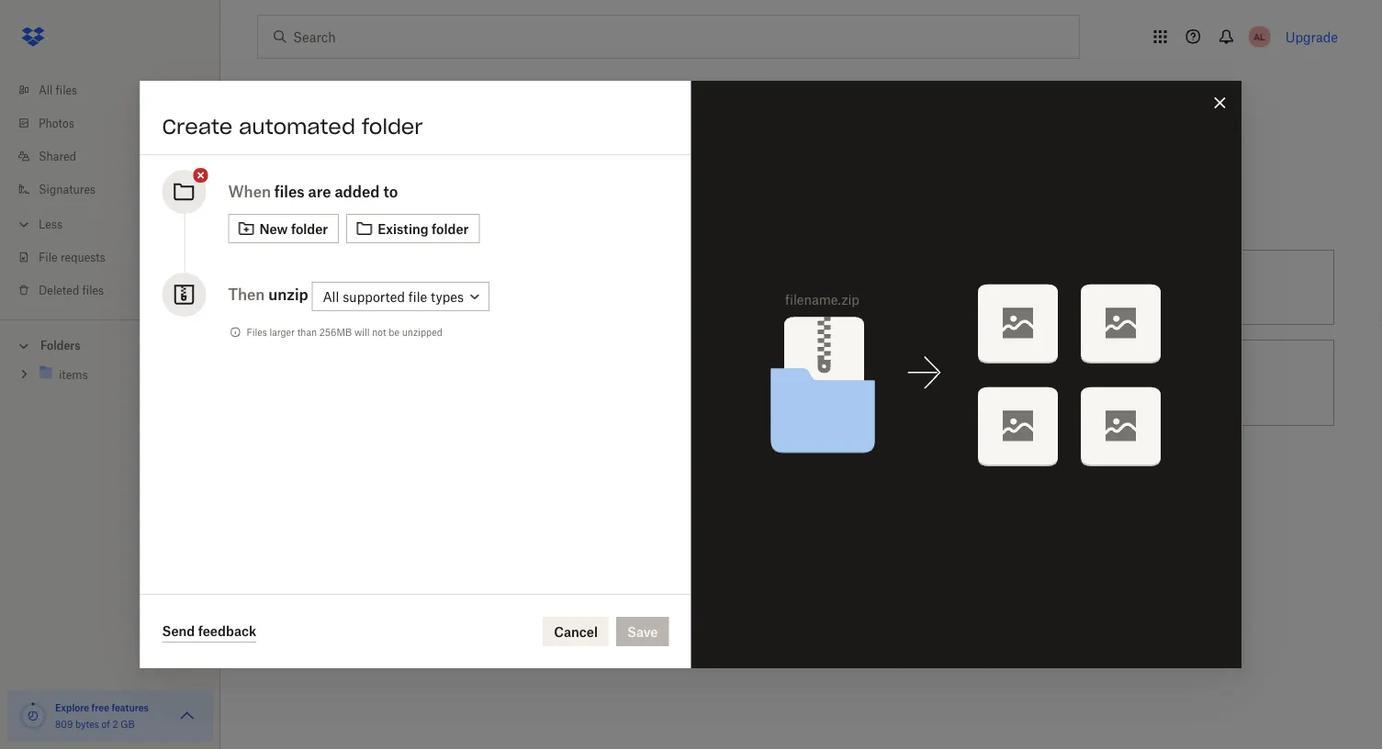 Task type: vqa. For each thing, say whether or not it's contained in the screenshot.
a associated with category
yes



Task type: describe. For each thing, give the bounding box(es) containing it.
videos
[[887, 375, 926, 391]]

requests
[[61, 250, 105, 264]]

upgrade link
[[1286, 29, 1338, 45]]

rule
[[731, 280, 754, 295]]

all files link
[[15, 73, 220, 107]]

automated
[[239, 114, 355, 140]]

unzipped
[[402, 327, 443, 338]]

photos
[[39, 116, 74, 130]]

folders
[[40, 339, 80, 353]]

existing
[[378, 221, 429, 237]]

bytes
[[75, 719, 99, 730]]

choose a category to sort files by button
[[250, 243, 614, 333]]

an
[[292, 206, 311, 225]]

to left sort
[[448, 280, 460, 295]]

less
[[39, 217, 62, 231]]

files inside button
[[1112, 280, 1137, 295]]

not
[[372, 327, 386, 338]]

signatures link
[[15, 173, 220, 206]]

set a rule that renames files
[[696, 280, 867, 295]]

choose a category to sort files by
[[332, 280, 534, 295]]

files right unzip
[[1099, 375, 1124, 391]]

signatures
[[39, 182, 96, 196]]

file requests
[[39, 250, 105, 264]]

unzip files
[[1060, 375, 1124, 391]]

that
[[758, 280, 782, 295]]

new folder button
[[228, 214, 339, 243]]

existing folder button
[[346, 214, 480, 243]]

add an automation
[[257, 206, 404, 225]]

a for rule
[[720, 280, 727, 295]]

are
[[308, 183, 331, 201]]

category
[[392, 280, 444, 295]]

deleted files link
[[15, 274, 220, 307]]

convert
[[838, 375, 883, 391]]

1 horizontal spatial folder
[[362, 114, 423, 140]]

folders button
[[0, 332, 220, 359]]

2
[[112, 719, 118, 730]]

quota usage element
[[18, 702, 48, 731]]

choose a file format to convert videos to button
[[614, 333, 978, 434]]

files
[[247, 327, 267, 338]]

unzip
[[268, 286, 308, 304]]

gb
[[121, 719, 135, 730]]

files left by
[[491, 280, 516, 295]]

of
[[101, 719, 110, 730]]

file requests link
[[15, 241, 220, 274]]

choose for choose a file format to convert videos to
[[696, 375, 742, 391]]

choose a file format to convert videos to
[[696, 375, 941, 391]]

cancel
[[554, 624, 598, 640]]

pdfs
[[1156, 280, 1188, 295]]

choose for choose a category to sort files by
[[332, 280, 378, 295]]

a for file
[[745, 375, 752, 391]]

to inside button
[[1140, 280, 1152, 295]]

supported
[[343, 289, 405, 304]]

free
[[92, 702, 109, 714]]

photos link
[[15, 107, 220, 140]]

existing folder
[[378, 221, 469, 237]]

folder for existing folder
[[432, 221, 469, 237]]

by
[[519, 280, 534, 295]]

renames
[[785, 280, 838, 295]]

features
[[112, 702, 149, 714]]

files are added to
[[274, 183, 398, 201]]



Task type: locate. For each thing, give the bounding box(es) containing it.
new folder
[[260, 221, 328, 237]]

shared link
[[15, 140, 220, 173]]

to right added
[[383, 183, 398, 201]]

add
[[257, 206, 287, 225]]

files right renames at top right
[[841, 280, 867, 295]]

files inside create automated folder dialog
[[274, 183, 305, 201]]

create automated folder dialog
[[140, 81, 1242, 669]]

file inside button
[[756, 375, 775, 391]]

list containing all files
[[0, 62, 220, 320]]

256mb
[[319, 327, 352, 338]]

a
[[381, 280, 388, 295], [720, 280, 727, 295], [745, 375, 752, 391]]

0 horizontal spatial a
[[381, 280, 388, 295]]

new
[[260, 221, 288, 237]]

add an automation main content
[[250, 132, 1383, 750]]

folder for new folder
[[291, 221, 328, 237]]

explore
[[55, 702, 89, 714]]

file for supported
[[409, 289, 427, 304]]

0 horizontal spatial folder
[[291, 221, 328, 237]]

1 horizontal spatial all
[[323, 289, 339, 304]]

sort
[[463, 280, 487, 295]]

unzip
[[1060, 375, 1096, 391]]

files
[[56, 83, 77, 97], [274, 183, 305, 201], [491, 280, 516, 295], [841, 280, 867, 295], [1112, 280, 1137, 295], [82, 283, 104, 297], [1099, 375, 1124, 391]]

a left format
[[745, 375, 752, 391]]

1 horizontal spatial choose
[[696, 375, 742, 391]]

larger
[[270, 327, 295, 338]]

0 vertical spatial choose
[[332, 280, 378, 295]]

folder right new
[[291, 221, 328, 237]]

1 vertical spatial choose
[[696, 375, 742, 391]]

feedback
[[198, 624, 256, 639]]

folder up added
[[362, 114, 423, 140]]

809
[[55, 719, 73, 730]]

file for a
[[756, 375, 775, 391]]

choose
[[332, 280, 378, 295], [696, 375, 742, 391]]

1 vertical spatial file
[[756, 375, 775, 391]]

all up photos
[[39, 83, 53, 97]]

all up 256mb on the top left of page
[[323, 289, 339, 304]]

will
[[355, 327, 370, 338]]

create
[[162, 114, 233, 140]]

0 vertical spatial file
[[409, 289, 427, 304]]

all for all supported file types
[[323, 289, 339, 304]]

to
[[383, 183, 398, 201], [448, 280, 460, 295], [1140, 280, 1152, 295], [822, 375, 834, 391], [929, 375, 941, 391]]

1 horizontal spatial file
[[756, 375, 775, 391]]

be
[[389, 327, 400, 338]]

types
[[431, 289, 464, 304]]

a right the "set"
[[720, 280, 727, 295]]

shared
[[39, 149, 76, 163]]

automation
[[316, 206, 404, 225]]

then
[[228, 286, 265, 304]]

files right convert
[[1112, 280, 1137, 295]]

all supported file types
[[323, 289, 464, 304]]

all
[[39, 83, 53, 97], [323, 289, 339, 304]]

a for category
[[381, 280, 388, 295]]

files up photos
[[56, 83, 77, 97]]

unzip files button
[[978, 333, 1342, 434]]

to right videos
[[929, 375, 941, 391]]

choose left format
[[696, 375, 742, 391]]

all for all files
[[39, 83, 53, 97]]

file
[[409, 289, 427, 304], [756, 375, 775, 391]]

to right format
[[822, 375, 834, 391]]

set
[[696, 280, 717, 295]]

0 horizontal spatial file
[[409, 289, 427, 304]]

all inside all supported file types dropdown button
[[323, 289, 339, 304]]

a left category
[[381, 280, 388, 295]]

list
[[0, 62, 220, 320]]

folder
[[362, 114, 423, 140], [291, 221, 328, 237], [432, 221, 469, 237]]

1 vertical spatial all
[[323, 289, 339, 304]]

2 horizontal spatial a
[[745, 375, 752, 391]]

upgrade
[[1286, 29, 1338, 45]]

dropbox image
[[15, 18, 51, 55]]

folder right existing
[[432, 221, 469, 237]]

0 vertical spatial all
[[39, 83, 53, 97]]

2 horizontal spatial folder
[[432, 221, 469, 237]]

0 horizontal spatial choose
[[332, 280, 378, 295]]

filename.zip
[[786, 292, 860, 308]]

when
[[228, 183, 271, 201]]

send feedback
[[162, 624, 256, 639]]

files larger than 256mb will not be unzipped
[[247, 327, 443, 338]]

files up "an"
[[274, 183, 305, 201]]

all files
[[39, 83, 77, 97]]

added
[[335, 183, 380, 201]]

convert files to pdfs
[[1060, 280, 1188, 295]]

less image
[[15, 215, 33, 234]]

file
[[39, 250, 58, 264]]

convert files to pdfs button
[[978, 243, 1342, 333]]

all supported file types button
[[312, 282, 490, 311]]

choose up will
[[332, 280, 378, 295]]

deleted
[[39, 283, 79, 297]]

create automated folder
[[162, 114, 423, 140]]

to inside dialog
[[383, 183, 398, 201]]

explore free features 809 bytes of 2 gb
[[55, 702, 149, 730]]

send feedback button
[[162, 621, 256, 643]]

deleted files
[[39, 283, 104, 297]]

to left pdfs
[[1140, 280, 1152, 295]]

1 horizontal spatial a
[[720, 280, 727, 295]]

than
[[297, 327, 317, 338]]

send
[[162, 624, 195, 639]]

all inside all files link
[[39, 83, 53, 97]]

files right deleted
[[82, 283, 104, 297]]

file inside dropdown button
[[409, 289, 427, 304]]

convert
[[1060, 280, 1108, 295]]

set a rule that renames files button
[[614, 243, 978, 333]]

format
[[778, 375, 819, 391]]

0 horizontal spatial all
[[39, 83, 53, 97]]

cancel button
[[543, 617, 609, 647]]



